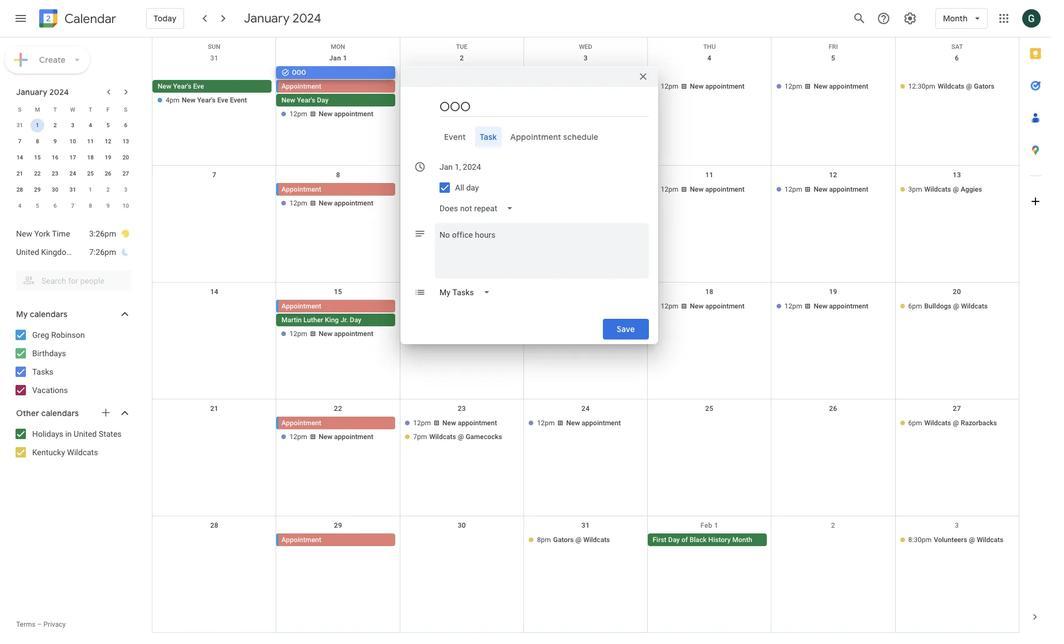 Task type: describe. For each thing, give the bounding box(es) containing it.
new appointment button
[[400, 183, 519, 196]]

0 horizontal spatial 2024
[[49, 87, 69, 97]]

12 for sun
[[830, 171, 838, 179]]

8pm
[[537, 536, 551, 544]]

sun
[[208, 43, 220, 51]]

13 for january 2024
[[123, 138, 129, 144]]

new inside new year's eve button
[[158, 82, 171, 90]]

new year's eve button
[[153, 80, 272, 93]]

event inside cell
[[230, 96, 247, 104]]

february 7 element
[[66, 199, 80, 213]]

day inside the appointment new year's day
[[317, 96, 329, 104]]

my
[[16, 309, 28, 319]]

calendar element
[[37, 7, 116, 32]]

tigers @ wildcats
[[430, 199, 485, 207]]

fri
[[829, 43, 838, 51]]

luther
[[304, 316, 323, 324]]

jan
[[329, 54, 341, 62]]

1 horizontal spatial 2024
[[293, 10, 322, 26]]

1 horizontal spatial eve
[[217, 96, 228, 104]]

tab list containing event
[[410, 127, 649, 147]]

states
[[99, 429, 122, 439]]

february 4 element
[[13, 199, 27, 213]]

today
[[154, 13, 177, 24]]

tue
[[456, 43, 468, 51]]

february 8 element
[[84, 199, 97, 213]]

6pm wildcats @ razorbacks
[[909, 419, 998, 427]]

first
[[653, 536, 667, 544]]

6pm for 6pm bulldogs @ wildcats
[[909, 302, 923, 310]]

22 inside 'element'
[[34, 170, 41, 177]]

first day of black history month button
[[648, 534, 767, 546]]

9 for sun
[[460, 171, 464, 179]]

@ for 12:30pm wildcats @ gators
[[967, 82, 973, 90]]

1 horizontal spatial bulldogs
[[925, 302, 952, 310]]

31 left "1" cell
[[16, 122, 23, 128]]

vacations
[[32, 386, 68, 395]]

12 element
[[101, 135, 115, 149]]

5 inside the february 5 "element"
[[36, 203, 39, 209]]

24 inside 24 element
[[70, 170, 76, 177]]

6pm bulldogs @ wildcats
[[909, 302, 988, 310]]

calendars for other calendars
[[41, 408, 79, 418]]

thu
[[704, 43, 716, 51]]

appointment inside the appointment new year's day
[[282, 82, 322, 90]]

24 inside grid
[[582, 405, 590, 413]]

1 horizontal spatial 19
[[830, 288, 838, 296]]

cell containing new year's eve
[[153, 66, 276, 121]]

15 inside grid
[[334, 288, 342, 296]]

3pm
[[909, 185, 923, 193]]

11 element
[[84, 135, 97, 149]]

12:30pm wildcats @ gators
[[909, 82, 995, 90]]

7 for sun
[[212, 171, 217, 179]]

year's for 4pm
[[197, 96, 216, 104]]

1 horizontal spatial 4
[[89, 122, 92, 128]]

create
[[39, 55, 66, 65]]

2 vertical spatial 9
[[107, 203, 110, 209]]

row containing 4
[[11, 198, 135, 214]]

8pm gators @ wildcats
[[537, 536, 610, 544]]

wed
[[579, 43, 593, 51]]

7pm
[[413, 433, 427, 441]]

my calendars button
[[2, 305, 143, 324]]

schedule
[[564, 132, 599, 142]]

0 vertical spatial gators
[[975, 82, 995, 90]]

1 vertical spatial 25
[[706, 405, 714, 413]]

8 inside 'element'
[[89, 203, 92, 209]]

2 t from the left
[[89, 106, 92, 113]]

28 element
[[13, 183, 27, 197]]

31 up 8pm gators @ wildcats
[[582, 522, 590, 530]]

6pm for 6pm wildcats @ razorbacks
[[909, 419, 923, 427]]

gamecocks
[[466, 433, 502, 441]]

other calendars button
[[2, 404, 143, 423]]

calendars for my calendars
[[30, 309, 68, 319]]

bulldogs @ wildcats
[[553, 316, 617, 324]]

mon
[[331, 43, 345, 51]]

1 right jan at the top of page
[[343, 54, 347, 62]]

privacy
[[43, 621, 66, 629]]

1 horizontal spatial tab list
[[1020, 37, 1052, 601]]

30 for 1
[[52, 187, 58, 193]]

bulldogs inside button
[[553, 316, 581, 324]]

bulldogs @ wildcats button
[[524, 314, 643, 326]]

4pm
[[166, 96, 180, 104]]

new inside list item
[[16, 229, 32, 238]]

bulldogs @ wildcats cell
[[524, 300, 648, 341]]

february 3 element
[[119, 183, 133, 197]]

martin
[[282, 316, 302, 324]]

eve inside button
[[193, 82, 204, 90]]

18 inside grid
[[706, 288, 714, 296]]

appointment schedule
[[511, 132, 599, 142]]

22 element
[[31, 167, 44, 181]]

united kingdom time 7:26pm
[[16, 248, 116, 257]]

27 inside grid
[[953, 405, 962, 413]]

7pm wildcats @ gamecocks
[[413, 433, 502, 441]]

sat
[[952, 43, 964, 51]]

1 t from the left
[[53, 106, 57, 113]]

27 inside row group
[[123, 170, 129, 177]]

ooo
[[292, 69, 306, 77]]

robinson
[[51, 330, 85, 340]]

my calendars
[[16, 309, 68, 319]]

14 element
[[13, 151, 27, 165]]

calendar
[[64, 11, 116, 27]]

15 element
[[31, 151, 44, 165]]

1 horizontal spatial 5
[[107, 122, 110, 128]]

new year's eve
[[158, 82, 204, 90]]

new appointment inside button
[[443, 185, 497, 193]]

–
[[37, 621, 42, 629]]

january 2024 grid
[[11, 101, 135, 214]]

united inside other calendars list
[[74, 429, 97, 439]]

first day of black history month
[[653, 536, 753, 544]]

30 element
[[48, 183, 62, 197]]

time for york
[[52, 229, 70, 238]]

terms
[[16, 621, 36, 629]]

razorbacks
[[961, 419, 998, 427]]

february 9 element
[[101, 199, 115, 213]]

19 inside 19 element
[[105, 154, 111, 161]]

1 vertical spatial january
[[16, 87, 47, 97]]

appointment inside button
[[511, 132, 562, 142]]

cell containing ooo
[[276, 66, 400, 121]]

1 vertical spatial 26
[[830, 405, 838, 413]]

create button
[[5, 46, 90, 74]]

14 inside grid
[[210, 288, 219, 296]]

31 inside 'element'
[[70, 187, 76, 193]]

1 vertical spatial january 2024
[[16, 87, 69, 97]]

appointment button for 8
[[279, 183, 396, 196]]

task button
[[475, 127, 502, 147]]

10 element
[[66, 135, 80, 149]]

jr.
[[341, 316, 348, 324]]

w
[[70, 106, 75, 113]]

tigers @ wildcats button
[[400, 197, 519, 210]]

13 element
[[119, 135, 133, 149]]

12:30pm
[[909, 82, 936, 90]]

@ for 8:30pm volunteers @ wildcats
[[969, 536, 976, 544]]

1 vertical spatial 21
[[210, 405, 219, 413]]

jan 1
[[329, 54, 347, 62]]

all day
[[455, 183, 479, 192]]

appointment inside appointment martin luther king jr. day
[[282, 302, 322, 310]]

f
[[107, 106, 110, 113]]

feb 1
[[701, 522, 719, 530]]

in
[[65, 429, 72, 439]]

other
[[16, 408, 39, 418]]

aggies
[[961, 185, 983, 193]]

22 inside grid
[[334, 405, 342, 413]]

birthdays
[[32, 349, 66, 358]]

@ for 6pm wildcats @ razorbacks
[[953, 419, 960, 427]]

other calendars
[[16, 408, 79, 418]]

1 s from the left
[[18, 106, 22, 113]]

tasks
[[32, 367, 53, 376]]

3:26pm
[[89, 229, 116, 238]]

5 appointment button from the top
[[279, 534, 396, 546]]

tigers
[[430, 199, 449, 207]]

new inside the appointment new year's day
[[282, 96, 295, 104]]

8:30pm volunteers @ wildcats
[[909, 536, 1004, 544]]

29 for feb 1
[[334, 522, 342, 530]]

kingdom
[[41, 248, 73, 257]]

29 element
[[31, 183, 44, 197]]

16 element
[[48, 151, 62, 165]]

1 horizontal spatial 20
[[953, 288, 962, 296]]

1 horizontal spatial january 2024
[[244, 10, 322, 26]]

24 element
[[66, 167, 80, 181]]

task
[[480, 132, 497, 142]]

cell containing new appointment
[[400, 183, 524, 211]]

1 down the 25 element
[[89, 187, 92, 193]]



Task type: vqa. For each thing, say whether or not it's contained in the screenshot.
25 within row group
yes



Task type: locate. For each thing, give the bounding box(es) containing it.
s right f
[[124, 106, 128, 113]]

0 horizontal spatial eve
[[193, 82, 204, 90]]

month button
[[936, 5, 988, 32]]

event inside button
[[444, 132, 466, 142]]

kentucky
[[32, 448, 65, 457]]

20
[[123, 154, 129, 161], [953, 288, 962, 296]]

feb
[[701, 522, 713, 530]]

greg robinson
[[32, 330, 85, 340]]

29 for 1
[[34, 187, 41, 193]]

0 horizontal spatial gators
[[553, 536, 574, 544]]

0 vertical spatial 20
[[123, 154, 129, 161]]

1 horizontal spatial january
[[244, 10, 290, 26]]

0 horizontal spatial united
[[16, 248, 39, 257]]

4 down the 28 element
[[18, 203, 21, 209]]

3 up 8:30pm volunteers @ wildcats
[[955, 522, 960, 530]]

9 up the 16 element
[[53, 138, 57, 144]]

holidays
[[32, 429, 63, 439]]

tab list
[[1020, 37, 1052, 601], [410, 127, 649, 147]]

17 element
[[66, 151, 80, 165]]

11 for january 2024
[[87, 138, 94, 144]]

0 horizontal spatial january
[[16, 87, 47, 97]]

1 horizontal spatial 18
[[706, 288, 714, 296]]

6 up '13' element
[[124, 122, 127, 128]]

1 vertical spatial 16
[[458, 288, 466, 296]]

0 vertical spatial 29
[[34, 187, 41, 193]]

@ for 7pm wildcats @ gamecocks
[[458, 433, 464, 441]]

7:26pm
[[89, 248, 116, 257]]

1 horizontal spatial 30
[[458, 522, 466, 530]]

0 horizontal spatial 20
[[123, 154, 129, 161]]

10 for 10 element
[[70, 138, 76, 144]]

new inside new appointment button
[[443, 185, 456, 193]]

19 element
[[101, 151, 115, 165]]

2 s from the left
[[124, 106, 128, 113]]

day right 'jr.'
[[350, 316, 362, 324]]

6
[[955, 54, 960, 62], [124, 122, 127, 128], [53, 203, 57, 209]]

13 up 20 element
[[123, 138, 129, 144]]

2 vertical spatial 5
[[36, 203, 39, 209]]

2024 down create
[[49, 87, 69, 97]]

23 inside row group
[[52, 170, 58, 177]]

martin luther king jr. day button
[[276, 314, 396, 326]]

21 element
[[13, 167, 27, 181]]

1 horizontal spatial s
[[124, 106, 128, 113]]

0 vertical spatial 12
[[105, 138, 111, 144]]

year's for appointment
[[297, 96, 315, 104]]

calendars up in
[[41, 408, 79, 418]]

10 down february 3 element
[[123, 203, 129, 209]]

0 vertical spatial 7
[[18, 138, 21, 144]]

event up start date text box
[[444, 132, 466, 142]]

grid
[[152, 37, 1019, 633]]

2 appointment button from the top
[[279, 183, 396, 196]]

3 down 27 element
[[124, 187, 127, 193]]

1 vertical spatial 13
[[953, 171, 962, 179]]

1 vertical spatial 6
[[124, 122, 127, 128]]

15 up 22 'element'
[[34, 154, 41, 161]]

year's up 4pm
[[173, 82, 192, 90]]

4 up 11 element
[[89, 122, 92, 128]]

wildcats inside other calendars list
[[67, 448, 98, 457]]

2 vertical spatial 6
[[53, 203, 57, 209]]

20 down '13' element
[[123, 154, 129, 161]]

9 for january 2024
[[53, 138, 57, 144]]

grid containing 31
[[152, 37, 1019, 633]]

4 appointment button from the top
[[279, 417, 396, 429]]

calendar heading
[[62, 11, 116, 27]]

8 for sun
[[336, 171, 340, 179]]

day left of
[[669, 536, 680, 544]]

0 vertical spatial 9
[[53, 138, 57, 144]]

1 vertical spatial bulldogs
[[553, 316, 581, 324]]

calendars inside 'dropdown button'
[[30, 309, 68, 319]]

row
[[153, 37, 1019, 51], [153, 49, 1019, 166], [11, 101, 135, 117], [11, 117, 135, 134], [11, 134, 135, 150], [11, 150, 135, 166], [11, 166, 135, 182], [153, 166, 1019, 283], [11, 182, 135, 198], [11, 198, 135, 214], [153, 283, 1019, 400], [153, 400, 1019, 516], [153, 516, 1019, 633]]

volunteers
[[934, 536, 968, 544]]

31 down 24 element
[[70, 187, 76, 193]]

0 horizontal spatial 10
[[70, 138, 76, 144]]

appointment button for 22
[[279, 417, 396, 429]]

february 2 element
[[101, 183, 115, 197]]

calendars inside dropdown button
[[41, 408, 79, 418]]

list item containing united kingdom time
[[16, 243, 130, 261]]

0 vertical spatial 18
[[87, 154, 94, 161]]

year's down ooo on the top left of page
[[297, 96, 315, 104]]

year's
[[173, 82, 192, 90], [197, 96, 216, 104], [297, 96, 315, 104]]

3 down wed
[[584, 54, 588, 62]]

29
[[34, 187, 41, 193], [334, 522, 342, 530]]

12pm
[[413, 82, 431, 90], [537, 82, 555, 90], [661, 82, 679, 90], [785, 82, 803, 90], [290, 110, 307, 118], [661, 185, 679, 193], [785, 185, 803, 193], [290, 199, 307, 207], [661, 302, 679, 310], [785, 302, 803, 310], [290, 330, 307, 338], [413, 419, 431, 427], [537, 419, 555, 427], [290, 433, 307, 441]]

king
[[325, 316, 339, 324]]

13 for sun
[[953, 171, 962, 179]]

united inside list item
[[16, 248, 39, 257]]

day
[[317, 96, 329, 104], [350, 316, 362, 324], [669, 536, 680, 544]]

list containing new york time
[[5, 220, 140, 266]]

14
[[16, 154, 23, 161], [210, 288, 219, 296]]

@ for 6pm bulldogs @ wildcats
[[954, 302, 960, 310]]

1
[[343, 54, 347, 62], [36, 122, 39, 128], [89, 187, 92, 193], [715, 522, 719, 530]]

Search for people text field
[[23, 271, 124, 291]]

1 right feb
[[715, 522, 719, 530]]

1 vertical spatial 11
[[706, 171, 714, 179]]

10 up 17
[[70, 138, 76, 144]]

Add title text field
[[440, 98, 649, 116]]

terms link
[[16, 621, 36, 629]]

eve down new year's eve button
[[217, 96, 228, 104]]

5 down f
[[107, 122, 110, 128]]

1 6pm from the top
[[909, 302, 923, 310]]

1 horizontal spatial 9
[[107, 203, 110, 209]]

0 vertical spatial eve
[[193, 82, 204, 90]]

today button
[[146, 5, 184, 32]]

privacy link
[[43, 621, 66, 629]]

29 inside 29 element
[[34, 187, 41, 193]]

1 vertical spatial 10
[[123, 203, 129, 209]]

0 vertical spatial 16
[[52, 154, 58, 161]]

15 up appointment martin luther king jr. day
[[334, 288, 342, 296]]

0 horizontal spatial 7
[[18, 138, 21, 144]]

1 vertical spatial 19
[[830, 288, 838, 296]]

main drawer image
[[14, 12, 28, 25]]

0 horizontal spatial 9
[[53, 138, 57, 144]]

1 vertical spatial 7
[[212, 171, 217, 179]]

year's inside button
[[173, 82, 192, 90]]

21 inside 21 element
[[16, 170, 23, 177]]

other calendars list
[[2, 425, 143, 462]]

february 6 element
[[48, 199, 62, 213]]

25 element
[[84, 167, 97, 181]]

12 inside 12 "element"
[[105, 138, 111, 144]]

day inside appointment martin luther king jr. day
[[350, 316, 362, 324]]

0 horizontal spatial 11
[[87, 138, 94, 144]]

23 up 7pm wildcats @ gamecocks
[[458, 405, 466, 413]]

ooo button
[[276, 66, 396, 79]]

21
[[16, 170, 23, 177], [210, 405, 219, 413]]

t
[[53, 106, 57, 113], [89, 106, 92, 113]]

0 vertical spatial 23
[[52, 170, 58, 177]]

terms – privacy
[[16, 621, 66, 629]]

0 horizontal spatial 22
[[34, 170, 41, 177]]

Add description text field
[[435, 228, 649, 269]]

8 for january 2024
[[36, 138, 39, 144]]

1 horizontal spatial 24
[[582, 405, 590, 413]]

14 inside row group
[[16, 154, 23, 161]]

2 horizontal spatial 8
[[336, 171, 340, 179]]

event button
[[440, 127, 471, 147]]

27 up the 6pm wildcats @ razorbacks
[[953, 405, 962, 413]]

eve
[[193, 82, 204, 90], [217, 96, 228, 104]]

0 vertical spatial 22
[[34, 170, 41, 177]]

row group containing 31
[[11, 117, 135, 214]]

30 inside january 2024 grid
[[52, 187, 58, 193]]

None search field
[[0, 266, 143, 291]]

0 horizontal spatial 30
[[52, 187, 58, 193]]

list item containing new york time
[[16, 225, 130, 243]]

27
[[123, 170, 129, 177], [953, 405, 962, 413]]

2024
[[293, 10, 322, 26], [49, 87, 69, 97]]

of
[[682, 536, 688, 544]]

31 element
[[66, 183, 80, 197]]

7 for january 2024
[[18, 138, 21, 144]]

new york time
[[16, 229, 70, 238]]

2 horizontal spatial 7
[[212, 171, 217, 179]]

31 down the sun
[[210, 54, 219, 62]]

february 5 element
[[31, 199, 44, 213]]

add other calendars image
[[100, 407, 112, 418]]

black
[[690, 536, 707, 544]]

23 down the 16 element
[[52, 170, 58, 177]]

12 for january 2024
[[105, 138, 111, 144]]

2 horizontal spatial 9
[[460, 171, 464, 179]]

eve up 4pm new year's eve event
[[193, 82, 204, 90]]

1 horizontal spatial time
[[75, 248, 93, 257]]

2024 up ooo on the top left of page
[[293, 10, 322, 26]]

day inside 'button'
[[669, 536, 680, 544]]

united
[[16, 248, 39, 257], [74, 429, 97, 439]]

1 horizontal spatial 7
[[71, 203, 74, 209]]

cell
[[153, 66, 276, 121], [276, 66, 400, 121], [153, 183, 276, 211], [276, 183, 400, 211], [400, 183, 524, 211], [529, 187, 534, 192], [153, 300, 276, 341], [276, 300, 400, 341], [153, 417, 276, 444], [276, 417, 400, 444], [400, 417, 524, 444], [772, 417, 896, 444], [153, 534, 276, 547], [400, 534, 524, 547], [772, 534, 896, 547]]

1 vertical spatial 23
[[458, 405, 466, 413]]

time up 'kingdom'
[[52, 229, 70, 238]]

28 for 1
[[16, 187, 23, 193]]

1 vertical spatial 20
[[953, 288, 962, 296]]

kentucky wildcats
[[32, 448, 98, 457]]

1 horizontal spatial 25
[[706, 405, 714, 413]]

8 inside grid
[[336, 171, 340, 179]]

10
[[70, 138, 76, 144], [123, 203, 129, 209]]

0 vertical spatial event
[[230, 96, 247, 104]]

united down york
[[16, 248, 39, 257]]

appointment button
[[279, 80, 396, 93], [279, 183, 396, 196], [279, 300, 396, 313], [279, 417, 396, 429], [279, 534, 396, 546]]

3 appointment button from the top
[[279, 300, 396, 313]]

16 inside the 16 element
[[52, 154, 58, 161]]

4 down thu at the top right of page
[[708, 54, 712, 62]]

@ for 8pm gators @ wildcats
[[576, 536, 582, 544]]

18 inside row group
[[87, 154, 94, 161]]

23 inside grid
[[458, 405, 466, 413]]

6 down sat
[[955, 54, 960, 62]]

Start date text field
[[440, 160, 482, 174]]

1 horizontal spatial t
[[89, 106, 92, 113]]

10 for the february 10 element
[[123, 203, 129, 209]]

appointment button for 15
[[279, 300, 396, 313]]

month inside 'button'
[[733, 536, 753, 544]]

0 vertical spatial bulldogs
[[925, 302, 952, 310]]

3 down w
[[71, 122, 74, 128]]

wildcats inside button
[[590, 316, 617, 324]]

6 down 30 element
[[53, 203, 57, 209]]

1 vertical spatial 15
[[334, 288, 342, 296]]

0 horizontal spatial 16
[[52, 154, 58, 161]]

2 list item from the top
[[16, 243, 130, 261]]

1 vertical spatial 29
[[334, 522, 342, 530]]

history
[[709, 536, 731, 544]]

0 vertical spatial 27
[[123, 170, 129, 177]]

february 10 element
[[119, 199, 133, 213]]

19
[[105, 154, 111, 161], [830, 288, 838, 296]]

new year's day button
[[276, 94, 396, 106]]

row containing sun
[[153, 37, 1019, 51]]

16
[[52, 154, 58, 161], [458, 288, 466, 296]]

28 inside row group
[[16, 187, 23, 193]]

27 down 20 element
[[123, 170, 129, 177]]

s up december 31 element
[[18, 106, 22, 113]]

5 down fri
[[832, 54, 836, 62]]

0 horizontal spatial 23
[[52, 170, 58, 177]]

@ inside button
[[582, 316, 588, 324]]

row group
[[11, 117, 135, 214]]

t left w
[[53, 106, 57, 113]]

0 vertical spatial 2024
[[293, 10, 322, 26]]

cell containing 12pm
[[400, 417, 524, 444]]

8
[[36, 138, 39, 144], [336, 171, 340, 179], [89, 203, 92, 209]]

new appointment
[[443, 82, 497, 90], [567, 82, 621, 90], [690, 82, 745, 90], [814, 82, 869, 90], [319, 110, 374, 118], [443, 185, 497, 193], [690, 185, 745, 193], [814, 185, 869, 193], [319, 199, 374, 207], [690, 302, 745, 310], [814, 302, 869, 310], [319, 330, 374, 338], [443, 419, 497, 427], [567, 419, 621, 427], [319, 433, 374, 441]]

4 inside row
[[18, 203, 21, 209]]

day
[[467, 183, 479, 192]]

row containing s
[[11, 101, 135, 117]]

3
[[584, 54, 588, 62], [71, 122, 74, 128], [124, 187, 127, 193], [955, 522, 960, 530]]

all
[[455, 183, 465, 192]]

9 up all
[[460, 171, 464, 179]]

0 horizontal spatial 25
[[87, 170, 94, 177]]

1 vertical spatial 5
[[107, 122, 110, 128]]

1 vertical spatial 28
[[210, 522, 219, 530]]

december 31 element
[[13, 119, 27, 132]]

13 inside january 2024 grid
[[123, 138, 129, 144]]

28 for feb 1
[[210, 522, 219, 530]]

0 horizontal spatial 28
[[16, 187, 23, 193]]

2 vertical spatial 7
[[71, 203, 74, 209]]

1 horizontal spatial 27
[[953, 405, 962, 413]]

23 element
[[48, 167, 62, 181]]

0 vertical spatial 28
[[16, 187, 23, 193]]

1 down m
[[36, 122, 39, 128]]

appointment martin luther king jr. day
[[282, 302, 362, 324]]

3pm wildcats @ aggies
[[909, 185, 983, 193]]

my calendars list
[[2, 326, 143, 400]]

4
[[708, 54, 712, 62], [89, 122, 92, 128], [18, 203, 21, 209]]

1 cell
[[29, 117, 46, 134]]

appointment
[[458, 82, 497, 90], [582, 82, 621, 90], [706, 82, 745, 90], [830, 82, 869, 90], [334, 110, 374, 118], [458, 185, 497, 193], [706, 185, 745, 193], [830, 185, 869, 193], [334, 199, 374, 207], [706, 302, 745, 310], [830, 302, 869, 310], [334, 330, 374, 338], [458, 419, 497, 427], [582, 419, 621, 427], [334, 433, 374, 441]]

1 vertical spatial 22
[[334, 405, 342, 413]]

28
[[16, 187, 23, 193], [210, 522, 219, 530]]

1 vertical spatial 12
[[830, 171, 838, 179]]

27 element
[[119, 167, 133, 181]]

time down 3:26pm
[[75, 248, 93, 257]]

time for kingdom
[[75, 248, 93, 257]]

15
[[34, 154, 41, 161], [334, 288, 342, 296]]

6pm
[[909, 302, 923, 310], [909, 419, 923, 427]]

event down new year's eve button
[[230, 96, 247, 104]]

1 vertical spatial month
[[733, 536, 753, 544]]

@ inside button
[[451, 199, 457, 207]]

0 vertical spatial 8
[[36, 138, 39, 144]]

20 element
[[119, 151, 133, 165]]

t left f
[[89, 106, 92, 113]]

appointment
[[282, 82, 322, 90], [511, 132, 562, 142], [282, 185, 322, 193], [282, 302, 322, 310], [282, 419, 322, 427], [282, 536, 322, 544]]

22
[[34, 170, 41, 177], [334, 405, 342, 413]]

1 horizontal spatial 15
[[334, 288, 342, 296]]

list
[[5, 220, 140, 266]]

1 vertical spatial 4
[[89, 122, 92, 128]]

@
[[967, 82, 973, 90], [953, 185, 960, 193], [451, 199, 457, 207], [954, 302, 960, 310], [582, 316, 588, 324], [953, 419, 960, 427], [458, 433, 464, 441], [576, 536, 582, 544], [969, 536, 976, 544]]

calendars
[[30, 309, 68, 319], [41, 408, 79, 418]]

settings menu image
[[904, 12, 918, 25]]

11 for sun
[[706, 171, 714, 179]]

united right in
[[74, 429, 97, 439]]

month inside dropdown button
[[944, 13, 968, 24]]

2
[[460, 54, 464, 62], [53, 122, 57, 128], [107, 187, 110, 193], [832, 522, 836, 530]]

year's inside the appointment new year's day
[[297, 96, 315, 104]]

wildcats inside button
[[459, 199, 485, 207]]

appointment schedule button
[[506, 127, 604, 147]]

0 horizontal spatial s
[[18, 106, 22, 113]]

1 inside cell
[[36, 122, 39, 128]]

26 inside january 2024 grid
[[105, 170, 111, 177]]

1 vertical spatial calendars
[[41, 408, 79, 418]]

1 vertical spatial eve
[[217, 96, 228, 104]]

1 vertical spatial event
[[444, 132, 466, 142]]

york
[[34, 229, 50, 238]]

1 appointment button from the top
[[279, 80, 396, 93]]

1 horizontal spatial 26
[[830, 405, 838, 413]]

1 horizontal spatial day
[[350, 316, 362, 324]]

2 6pm from the top
[[909, 419, 923, 427]]

2 horizontal spatial day
[[669, 536, 680, 544]]

2 vertical spatial 4
[[18, 203, 21, 209]]

9 down the february 2 element
[[107, 203, 110, 209]]

0 vertical spatial 6
[[955, 54, 960, 62]]

2 horizontal spatial 5
[[832, 54, 836, 62]]

february 1 element
[[84, 183, 97, 197]]

calendars up greg
[[30, 309, 68, 319]]

24
[[70, 170, 76, 177], [582, 405, 590, 413]]

0 horizontal spatial 27
[[123, 170, 129, 177]]

11 inside grid
[[706, 171, 714, 179]]

appointment new year's day
[[282, 82, 329, 104]]

20 inside grid
[[123, 154, 129, 161]]

11 inside row group
[[87, 138, 94, 144]]

list item
[[16, 225, 130, 243], [16, 243, 130, 261]]

1 horizontal spatial 11
[[706, 171, 714, 179]]

0 vertical spatial 10
[[70, 138, 76, 144]]

13 up 3pm wildcats @ aggies
[[953, 171, 962, 179]]

8:30pm
[[909, 536, 932, 544]]

25 inside january 2024 grid
[[87, 170, 94, 177]]

january 2024 up m
[[16, 87, 69, 97]]

list item up united kingdom time 7:26pm
[[16, 225, 130, 243]]

5 down 29 element
[[36, 203, 39, 209]]

30 for feb 1
[[458, 522, 466, 530]]

0 vertical spatial 14
[[16, 154, 23, 161]]

holidays in united states
[[32, 429, 122, 439]]

15 inside 15 element
[[34, 154, 41, 161]]

1 vertical spatial 2024
[[49, 87, 69, 97]]

0 horizontal spatial tab list
[[410, 127, 649, 147]]

month right history at the bottom
[[733, 536, 753, 544]]

20 up 6pm bulldogs @ wildcats
[[953, 288, 962, 296]]

0 vertical spatial 4
[[708, 54, 712, 62]]

@ for 3pm wildcats @ aggies
[[953, 185, 960, 193]]

1 horizontal spatial united
[[74, 429, 97, 439]]

0 horizontal spatial year's
[[173, 82, 192, 90]]

day down ooo "button"
[[317, 96, 329, 104]]

0 horizontal spatial 21
[[16, 170, 23, 177]]

None field
[[435, 198, 523, 219], [435, 282, 500, 303], [435, 198, 523, 219], [435, 282, 500, 303]]

m
[[35, 106, 40, 113]]

26 element
[[101, 167, 115, 181]]

month up sat
[[944, 13, 968, 24]]

1 list item from the top
[[16, 225, 130, 243]]

1 vertical spatial gators
[[553, 536, 574, 544]]

28 inside grid
[[210, 522, 219, 530]]

1 horizontal spatial 12
[[830, 171, 838, 179]]

11
[[87, 138, 94, 144], [706, 171, 714, 179]]

0 vertical spatial january
[[244, 10, 290, 26]]

january 2024 up ooo on the top left of page
[[244, 10, 322, 26]]

list item up search for people text box
[[16, 243, 130, 261]]

1 vertical spatial united
[[74, 429, 97, 439]]

0 vertical spatial january 2024
[[244, 10, 322, 26]]

7
[[18, 138, 21, 144], [212, 171, 217, 179], [71, 203, 74, 209]]

0 horizontal spatial 19
[[105, 154, 111, 161]]

greg
[[32, 330, 49, 340]]

year's down new year's eve button
[[197, 96, 216, 104]]

18 element
[[84, 151, 97, 165]]

appointment inside button
[[458, 185, 497, 193]]



